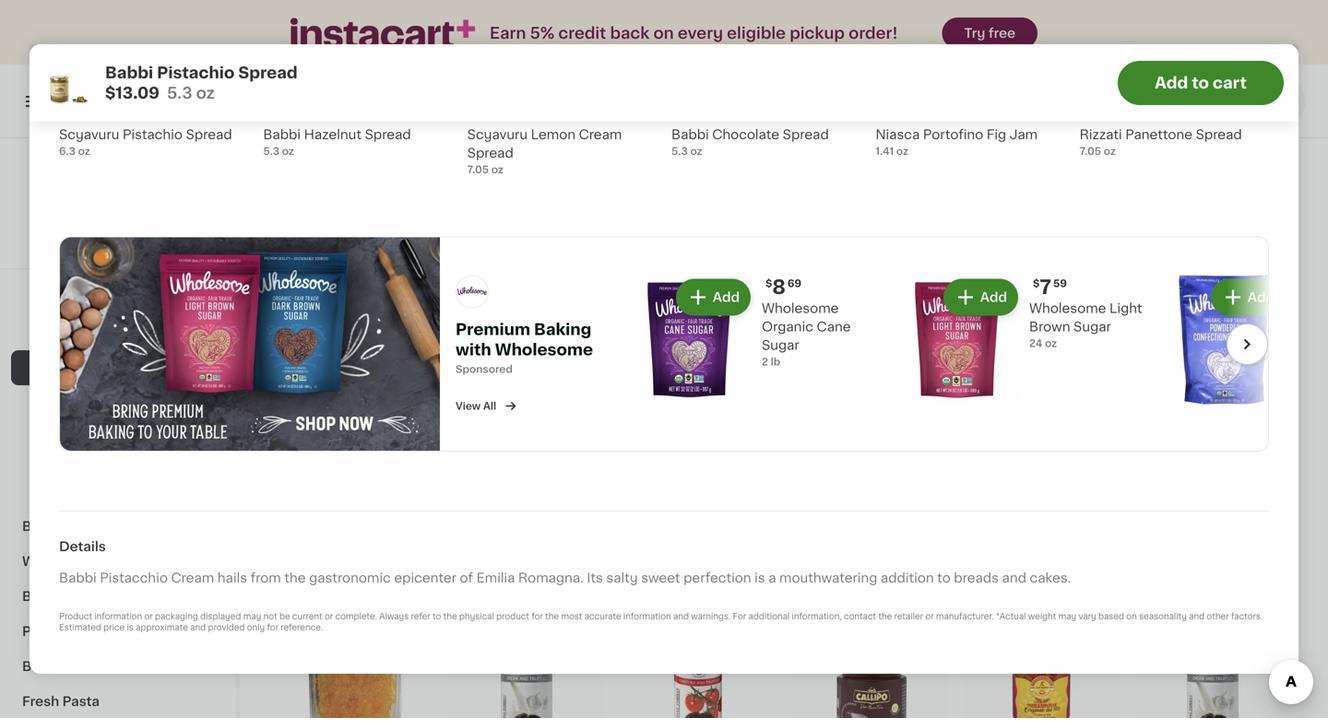 Task type: describe. For each thing, give the bounding box(es) containing it.
add to cart button
[[1119, 61, 1285, 105]]

the right from
[[284, 572, 306, 585]]

1 information from the left
[[94, 613, 142, 621]]

10250
[[946, 95, 989, 108]]

0 horizontal spatial for
[[267, 624, 279, 632]]

earn 5% credit back on every eligible pickup order!
[[490, 25, 898, 41]]

organic
[[762, 321, 814, 333]]

many for 2nd many in stock button from the right
[[810, 569, 840, 579]]

5.3 for 10 babbi chocolate spread 5.3 oz
[[672, 146, 688, 156]]

0 vertical spatial all
[[194, 97, 207, 108]]

3 or from the left
[[926, 613, 934, 621]]

doughs, gelatins & bake mixes link
[[11, 386, 224, 439]]

spread inside '$ 16 scyavuru pistachio spread 6.3 oz'
[[186, 128, 232, 141]]

is inside product information or packaging displayed may not be current or complete. always refer to the physical product for the most accurate information and warnings. for additional information, contact the retailer or manufacturer. *actual weight may vary based on seasonality and other factors. estimated price is approximate and provided only for reference.
[[127, 624, 134, 632]]

oz inside 10 babbi hazelnut spread 5.3 oz
[[282, 146, 294, 156]]

packaging
[[155, 613, 198, 621]]

meat
[[118, 308, 151, 321]]

prepared
[[22, 626, 83, 639]]

in for 2nd many in stock button
[[1014, 569, 1023, 579]]

the left retailer
[[879, 613, 893, 621]]

100% satisfaction guarantee button
[[29, 236, 207, 255]]

59
[[1054, 279, 1068, 289]]

spo
[[456, 364, 476, 375]]

8
[[773, 278, 786, 297]]

fresh
[[22, 696, 59, 709]]

guarantee
[[142, 242, 196, 252]]

spread inside the 14 rizzati panettone spread 7.05 oz
[[1197, 128, 1243, 141]]

24
[[1030, 339, 1043, 349]]

order!
[[849, 25, 898, 41]]

olives
[[144, 273, 185, 286]]

0 horizontal spatial on
[[654, 25, 674, 41]]

1 horizontal spatial spreads
[[528, 162, 645, 188]]

14 rizzati panettone spread 7.05 oz
[[1080, 104, 1243, 156]]

wholesome organic cane sugar 2 lb
[[762, 302, 851, 367]]

baking
[[534, 322, 592, 338]]

most
[[561, 613, 583, 621]]

1 horizontal spatial preserved
[[277, 162, 422, 188]]

chocolate
[[713, 128, 780, 141]]

bake
[[161, 397, 193, 410]]

hails
[[218, 572, 247, 585]]

spread inside 10 babbi hazelnut spread 5.3 oz
[[365, 128, 411, 141]]

spices & seasonings link
[[11, 439, 224, 474]]

mixes
[[33, 415, 71, 428]]

wholesome light brown sugar 24 oz
[[1030, 302, 1143, 349]]

pickup at 10250 santa monica blvd.
[[876, 95, 1128, 108]]

spread inside babbi pistachio spread $13.09 5.3 oz
[[238, 65, 298, 81]]

salad
[[33, 238, 69, 251]]

wine link
[[11, 544, 224, 580]]

oz inside wholesome light brown sugar 24 oz
[[1046, 339, 1058, 349]]

babbi up breakfast
[[59, 572, 97, 585]]

satisfaction
[[78, 242, 140, 252]]

estimated
[[59, 624, 101, 632]]

not
[[264, 613, 277, 621]]

and left warnings.
[[674, 613, 689, 621]]

wine
[[22, 556, 56, 568]]

additional
[[749, 613, 790, 621]]

item carousel region
[[59, 0, 1296, 229]]

spices & seasonings
[[33, 450, 169, 463]]

complete.
[[335, 613, 377, 621]]

oz inside 3 niasca portofino fig jam 1.41 oz
[[897, 146, 909, 156]]

beverages
[[22, 520, 93, 533]]

price
[[104, 624, 125, 632]]

free
[[989, 27, 1016, 40]]

light
[[1110, 302, 1143, 315]]

7.05 inside the 11 scyavuru lemon cream spread 7.05 oz
[[468, 165, 489, 175]]

accurate
[[585, 613, 622, 621]]

beverages link
[[11, 509, 224, 544]]

view all
[[456, 401, 497, 411]]

warnings.
[[691, 613, 731, 621]]

100%
[[47, 242, 75, 252]]

11am
[[1175, 95, 1209, 108]]

sugar for 7
[[1074, 321, 1112, 333]]

other
[[1208, 613, 1230, 621]]

add to cart
[[1155, 75, 1248, 91]]

physical
[[460, 613, 494, 621]]

be
[[280, 613, 290, 621]]

back
[[610, 25, 650, 41]]

2 many in stock button from the left
[[963, 323, 1120, 585]]

epicenter
[[394, 572, 457, 585]]

factors.
[[1232, 613, 1264, 621]]

oz inside 10 babbi chocolate spread 5.3 oz
[[691, 146, 703, 156]]

5%
[[530, 25, 555, 41]]

instacart plus icon image
[[291, 18, 475, 49]]

always
[[380, 613, 409, 621]]

10am - 11am link
[[1095, 90, 1209, 113]]

based
[[1099, 613, 1125, 621]]

10 for hazelnut
[[274, 104, 296, 123]]

marinades
[[33, 308, 101, 321]]

at
[[928, 95, 942, 108]]

eataly logo image
[[100, 161, 135, 196]]

marinades & meat preparation
[[33, 308, 151, 340]]

cakes.
[[1030, 572, 1072, 585]]

to inside add to cart button
[[1193, 75, 1210, 91]]

gastronomic
[[309, 572, 391, 585]]

earn
[[490, 25, 526, 41]]

2 may from the left
[[1059, 613, 1077, 621]]

refer
[[411, 613, 431, 621]]

doughs, gelatins & bake mixes
[[33, 397, 193, 428]]

10am
[[1124, 95, 1162, 108]]

monica
[[1037, 95, 1090, 108]]

$13.09
[[105, 85, 160, 101]]

product group containing many in stock
[[963, 323, 1120, 585]]

babbi inside 10 babbi chocolate spread 5.3 oz
[[672, 128, 709, 141]]

salad dressing & toppings
[[33, 238, 207, 251]]

breakfast
[[22, 591, 86, 604]]

1 horizontal spatial preserved dips & spreads
[[277, 162, 645, 188]]

100% satisfaction guarantee
[[47, 242, 196, 252]]

wholesome for 7
[[1030, 302, 1107, 315]]

11 scyavuru lemon cream spread 7.05 oz
[[468, 104, 622, 175]]

2 information from the left
[[624, 613, 672, 621]]

and left cakes.
[[1003, 572, 1027, 585]]

wholesome inside premium baking with wholesome spo nsored
[[495, 342, 593, 358]]

santa
[[992, 95, 1033, 108]]

breakfast link
[[11, 580, 224, 615]]

instacart logo image
[[63, 90, 173, 113]]

all stores link
[[63, 76, 244, 127]]

0 vertical spatial is
[[755, 572, 766, 585]]

the left the "most"
[[546, 613, 559, 621]]

1 vertical spatial spreads
[[149, 362, 203, 375]]

1 horizontal spatial dips
[[428, 162, 493, 188]]

try
[[965, 27, 986, 40]]

and left other
[[1190, 613, 1205, 621]]

cream inside the 11 scyavuru lemon cream spread 7.05 oz
[[579, 128, 622, 141]]

blvd.
[[1093, 95, 1128, 108]]

details
[[59, 541, 106, 554]]

$ 7 59
[[1034, 278, 1068, 297]]

stock for 2nd many in stock button from the right
[[854, 569, 883, 579]]



Task type: vqa. For each thing, say whether or not it's contained in the screenshot.
(55)
no



Task type: locate. For each thing, give the bounding box(es) containing it.
many in stock up contact
[[810, 569, 883, 579]]

babbi inside babbi pistachio spread $13.09 5.3 oz
[[105, 65, 153, 81]]

0 horizontal spatial 7.05
[[468, 165, 489, 175]]

of
[[460, 572, 473, 585]]

preserved dips & spreads down the 11
[[277, 162, 645, 188]]

in inside 'product' group
[[1014, 569, 1023, 579]]

cream left hails on the left
[[171, 572, 214, 585]]

0 vertical spatial to
[[1193, 75, 1210, 91]]

0 horizontal spatial 5.3
[[167, 85, 192, 101]]

niasca
[[876, 128, 920, 141]]

spices
[[33, 450, 77, 463]]

add
[[1155, 75, 1189, 91], [713, 291, 740, 304], [981, 291, 1008, 304], [1248, 291, 1275, 304], [392, 339, 419, 352], [564, 339, 591, 352], [735, 339, 762, 352], [907, 339, 934, 352], [1250, 339, 1277, 352], [392, 616, 419, 628], [564, 616, 591, 628], [735, 616, 762, 628], [907, 616, 934, 628], [1079, 616, 1106, 628], [1250, 616, 1277, 628]]

0 vertical spatial dips
[[428, 162, 493, 188]]

may left vary
[[1059, 613, 1077, 621]]

wholesome down baking
[[495, 342, 593, 358]]

0 horizontal spatial dips
[[102, 362, 132, 375]]

a
[[769, 572, 777, 585]]

2 scyavuru from the left
[[468, 128, 528, 141]]

breads
[[955, 572, 999, 585]]

provided
[[208, 624, 245, 632]]

1 horizontal spatial 10
[[682, 104, 705, 123]]

many up *actual
[[982, 569, 1011, 579]]

spread down the 11am
[[1197, 128, 1243, 141]]

product
[[59, 613, 92, 621]]

10am - 11am
[[1124, 95, 1209, 108]]

2 vertical spatial to
[[433, 613, 441, 621]]

0 vertical spatial 7.05
[[1080, 146, 1102, 156]]

pickup at 10250 santa monica blvd. button
[[846, 76, 1128, 127]]

to left breads
[[938, 572, 951, 585]]

$
[[63, 105, 70, 115], [766, 279, 773, 289], [1034, 279, 1040, 289]]

1 many in stock button from the left
[[792, 323, 949, 585]]

cane
[[817, 321, 851, 333]]

babbi up $13.09
[[105, 65, 153, 81]]

1 horizontal spatial or
[[325, 613, 333, 621]]

wholesome up brown on the top of page
[[1030, 302, 1107, 315]]

information,
[[792, 613, 842, 621]]

wholesome inside wholesome organic cane sugar 2 lb
[[762, 302, 839, 315]]

0 horizontal spatial to
[[433, 613, 441, 621]]

0 button
[[1231, 79, 1307, 124]]

stock up weight
[[1026, 569, 1055, 579]]

all right view
[[483, 401, 497, 411]]

$ for 8
[[766, 279, 773, 289]]

1 horizontal spatial cream
[[579, 128, 622, 141]]

10 for chocolate
[[682, 104, 705, 123]]

to right refer
[[433, 613, 441, 621]]

1 horizontal spatial may
[[1059, 613, 1077, 621]]

weight
[[1029, 613, 1057, 621]]

0 vertical spatial spreads
[[528, 162, 645, 188]]

1 vertical spatial is
[[127, 624, 134, 632]]

stock inside 'product' group
[[1026, 569, 1055, 579]]

0 horizontal spatial preserved
[[33, 362, 99, 375]]

to inside product information or packaging displayed may not be current or complete. always refer to the physical product for the most accurate information and warnings. for additional information, contact the retailer or manufacturer. *actual weight may vary based on seasonality and other factors. estimated price is approximate and provided only for reference.
[[433, 613, 441, 621]]

in
[[842, 569, 851, 579], [1014, 569, 1023, 579]]

babbi inside 10 babbi hazelnut spread 5.3 oz
[[263, 128, 301, 141]]

all
[[194, 97, 207, 108], [483, 401, 497, 411]]

spread inside the 11 scyavuru lemon cream spread 7.05 oz
[[468, 147, 514, 160]]

7
[[1040, 278, 1052, 297]]

-
[[1165, 95, 1172, 108]]

sugar for 8
[[762, 339, 800, 352]]

1 horizontal spatial many in stock
[[982, 569, 1055, 579]]

pickled goods & olives link
[[11, 262, 224, 297]]

0 vertical spatial for
[[532, 613, 543, 621]]

oz inside the 14 rizzati panettone spread 7.05 oz
[[1104, 146, 1117, 156]]

oz inside the 11 scyavuru lemon cream spread 7.05 oz
[[492, 165, 504, 175]]

wholesome inside wholesome light brown sugar 24 oz
[[1030, 302, 1107, 315]]

toppings
[[147, 238, 207, 251]]

wholesome, bring premium baking to your table image
[[456, 275, 489, 309]]

product group
[[277, 323, 434, 544], [449, 323, 605, 563], [620, 323, 777, 563], [792, 323, 949, 585], [963, 323, 1120, 585], [1135, 323, 1292, 563], [277, 600, 434, 719], [449, 600, 605, 719], [620, 600, 777, 719], [792, 600, 949, 719], [963, 600, 1120, 719], [1135, 600, 1292, 719]]

0 vertical spatial preserved dips & spreads
[[277, 162, 645, 188]]

or up approximate
[[144, 613, 153, 621]]

$ inside $ 7 59
[[1034, 279, 1040, 289]]

2 many in stock from the left
[[982, 569, 1055, 579]]

information down sweet
[[624, 613, 672, 621]]

addition
[[881, 572, 935, 585]]

stock for 2nd many in stock button
[[1026, 569, 1055, 579]]

its
[[587, 572, 603, 585]]

try free
[[965, 27, 1016, 40]]

0 vertical spatial preserved
[[277, 162, 422, 188]]

10 right stores
[[274, 104, 296, 123]]

many in stock button
[[792, 323, 949, 585], [963, 323, 1120, 585]]

& inside marinades & meat preparation
[[104, 308, 115, 321]]

cart
[[1213, 75, 1248, 91]]

in left cakes.
[[1014, 569, 1023, 579]]

1 vertical spatial preserved dips & spreads
[[33, 362, 203, 375]]

7.05 inside the 14 rizzati panettone spread 7.05 oz
[[1080, 146, 1102, 156]]

scyavuru
[[59, 128, 119, 141], [468, 128, 528, 141]]

breadsticks & snacks link
[[11, 650, 224, 685]]

1 vertical spatial 7.05
[[468, 165, 489, 175]]

every
[[678, 25, 724, 41]]

$ inside '$ 16 scyavuru pistachio spread 6.3 oz'
[[63, 105, 70, 115]]

5.3 inside 10 babbi hazelnut spread 5.3 oz
[[263, 146, 280, 156]]

cream right lemon
[[579, 128, 622, 141]]

2 horizontal spatial to
[[1193, 75, 1210, 91]]

babbi left chocolate
[[672, 128, 709, 141]]

1 horizontal spatial sugar
[[1074, 321, 1112, 333]]

1 horizontal spatial for
[[532, 613, 543, 621]]

sugar
[[1074, 321, 1112, 333], [762, 339, 800, 352]]

0 horizontal spatial information
[[94, 613, 142, 621]]

1.41
[[876, 146, 894, 156]]

1 vertical spatial on
[[1127, 613, 1138, 621]]

manufacturer.
[[937, 613, 995, 621]]

stock
[[854, 569, 883, 579], [1026, 569, 1055, 579]]

on inside product information or packaging displayed may not be current or complete. always refer to the physical product for the most accurate information and warnings. for additional information, contact the retailer or manufacturer. *actual weight may vary based on seasonality and other factors. estimated price is approximate and provided only for reference.
[[1127, 613, 1138, 621]]

spread up stores
[[238, 65, 298, 81]]

sugar down light
[[1074, 321, 1112, 333]]

0 horizontal spatial many
[[810, 569, 840, 579]]

10 down earn 5% credit back on every eligible pickup order!
[[682, 104, 705, 123]]

for
[[733, 613, 747, 621]]

wholesome for 8
[[762, 302, 839, 315]]

spread down all stores
[[186, 128, 232, 141]]

5.3 for 10 babbi hazelnut spread 5.3 oz
[[263, 146, 280, 156]]

2 horizontal spatial wholesome
[[1030, 302, 1107, 315]]

for down not
[[267, 624, 279, 632]]

7.05 down the 11
[[468, 165, 489, 175]]

approximate
[[136, 624, 188, 632]]

pistachio down the all stores link
[[123, 128, 183, 141]]

salty
[[607, 572, 638, 585]]

1 horizontal spatial 7.05
[[1080, 146, 1102, 156]]

stock up contact
[[854, 569, 883, 579]]

10 babbi chocolate spread 5.3 oz
[[672, 104, 829, 156]]

0 horizontal spatial stock
[[854, 569, 883, 579]]

2 horizontal spatial or
[[926, 613, 934, 621]]

0 horizontal spatial preserved dips & spreads
[[33, 362, 203, 375]]

1 vertical spatial to
[[938, 572, 951, 585]]

0 vertical spatial cream
[[579, 128, 622, 141]]

sugar up lb
[[762, 339, 800, 352]]

dips inside "preserved dips & spreads" link
[[102, 362, 132, 375]]

1 vertical spatial preserved
[[33, 362, 99, 375]]

1 horizontal spatial on
[[1127, 613, 1138, 621]]

pistachio inside '$ 16 scyavuru pistachio spread 6.3 oz'
[[123, 128, 183, 141]]

0 horizontal spatial or
[[144, 613, 153, 621]]

brown
[[1030, 321, 1071, 333]]

0 horizontal spatial wholesome
[[495, 342, 593, 358]]

1 10 from the left
[[682, 104, 705, 123]]

7.05
[[1080, 146, 1102, 156], [468, 165, 489, 175]]

eligible
[[727, 25, 786, 41]]

pistachio up all stores
[[157, 65, 235, 81]]

information up price
[[94, 613, 142, 621]]

breadsticks & snacks
[[22, 661, 167, 674]]

many in stock for 2nd many in stock button from the right
[[810, 569, 883, 579]]

0 vertical spatial on
[[654, 25, 674, 41]]

0 horizontal spatial many in stock button
[[792, 323, 949, 585]]

sugar inside wholesome organic cane sugar 2 lb
[[762, 339, 800, 352]]

0 horizontal spatial 10
[[274, 104, 296, 123]]

1 horizontal spatial 5.3
[[263, 146, 280, 156]]

1 in from the left
[[842, 569, 851, 579]]

spreads up bake
[[149, 362, 203, 375]]

0 horizontal spatial is
[[127, 624, 134, 632]]

11
[[478, 104, 495, 123]]

babbi pistacchio cream hails from the gastronomic epicenter of emilia romagna. its salty sweet perfection is a mouthwatering addition to breads and cakes.
[[59, 572, 1072, 585]]

on
[[654, 25, 674, 41], [1127, 613, 1138, 621]]

1 vertical spatial pistachio
[[123, 128, 183, 141]]

babbi left hazelnut
[[263, 128, 301, 141]]

1 vertical spatial for
[[267, 624, 279, 632]]

1 horizontal spatial scyavuru
[[468, 128, 528, 141]]

spread right hazelnut
[[365, 128, 411, 141]]

many in stock for 2nd many in stock button
[[982, 569, 1055, 579]]

0 horizontal spatial cream
[[171, 572, 214, 585]]

to up the 11am
[[1193, 75, 1210, 91]]

dips up gelatins
[[102, 362, 132, 375]]

many in stock up *actual
[[982, 569, 1055, 579]]

preparation
[[33, 327, 108, 340]]

$ for 16
[[63, 105, 70, 115]]

1 horizontal spatial many
[[982, 569, 1011, 579]]

sugar inside wholesome light brown sugar 24 oz
[[1074, 321, 1112, 333]]

spreads down lemon
[[528, 162, 645, 188]]

1 many from the left
[[810, 569, 840, 579]]

None search field
[[264, 76, 641, 127]]

1 vertical spatial dips
[[102, 362, 132, 375]]

preserved down hazelnut
[[277, 162, 422, 188]]

5.3 inside babbi pistachio spread $13.09 5.3 oz
[[167, 85, 192, 101]]

10 babbi hazelnut spread 5.3 oz
[[263, 104, 411, 156]]

scyavuru down 16
[[59, 128, 119, 141]]

0 vertical spatial sugar
[[1074, 321, 1112, 333]]

pickup
[[876, 95, 925, 108]]

2 in from the left
[[1014, 569, 1023, 579]]

2 stock from the left
[[1026, 569, 1055, 579]]

many in stock inside 'product' group
[[982, 569, 1055, 579]]

1 horizontal spatial information
[[624, 613, 672, 621]]

many
[[810, 569, 840, 579], [982, 569, 1011, 579]]

1 vertical spatial cream
[[171, 572, 214, 585]]

hazelnut
[[304, 128, 362, 141]]

3 niasca portofino fig jam 1.41 oz
[[876, 104, 1038, 156]]

on right 'based'
[[1127, 613, 1138, 621]]

in for 2nd many in stock button from the right
[[842, 569, 851, 579]]

scyavuru down the 11
[[468, 128, 528, 141]]

many for 2nd many in stock button
[[982, 569, 1011, 579]]

1 vertical spatial sugar
[[762, 339, 800, 352]]

salad dressing & toppings link
[[11, 227, 224, 262]]

panettone
[[1126, 128, 1193, 141]]

1 horizontal spatial in
[[1014, 569, 1023, 579]]

wholesome up the organic
[[762, 302, 839, 315]]

pasta
[[62, 696, 100, 709]]

10
[[682, 104, 705, 123], [274, 104, 296, 123]]

doughs,
[[33, 397, 87, 410]]

& inside doughs, gelatins & bake mixes
[[148, 397, 158, 410]]

many inside 'product' group
[[982, 569, 1011, 579]]

1 vertical spatial all
[[483, 401, 497, 411]]

0 horizontal spatial $
[[63, 105, 70, 115]]

scyavuru inside '$ 16 scyavuru pistachio spread 6.3 oz'
[[59, 128, 119, 141]]

mouthwatering
[[780, 572, 878, 585]]

spread right chocolate
[[783, 128, 829, 141]]

babbi pistachio spread $13.09 5.3 oz
[[105, 65, 298, 101]]

emilia
[[477, 572, 515, 585]]

1 horizontal spatial all
[[483, 401, 497, 411]]

marinades & meat preparation link
[[11, 297, 224, 351]]

$ 8 69
[[766, 278, 802, 297]]

5.3 inside 10 babbi chocolate spread 5.3 oz
[[672, 146, 688, 156]]

all left stores
[[194, 97, 207, 108]]

wholesome, bring premium baking to your table image
[[60, 238, 440, 451]]

2 10 from the left
[[274, 104, 296, 123]]

0 horizontal spatial many in stock
[[810, 569, 883, 579]]

current
[[292, 613, 323, 621]]

spreads
[[528, 162, 645, 188], [149, 362, 203, 375]]

dips down the 11
[[428, 162, 493, 188]]

may up only in the bottom of the page
[[243, 613, 261, 621]]

$ left 69
[[766, 279, 773, 289]]

2 horizontal spatial $
[[1034, 279, 1040, 289]]

0 horizontal spatial may
[[243, 613, 261, 621]]

oz inside '$ 16 scyavuru pistachio spread 6.3 oz'
[[78, 146, 90, 156]]

lb
[[771, 357, 781, 367]]

displayed
[[200, 613, 241, 621]]

2 horizontal spatial 5.3
[[672, 146, 688, 156]]

only
[[247, 624, 265, 632]]

preserved down preparation
[[33, 362, 99, 375]]

3
[[887, 104, 899, 123]]

preserved dips & spreads up gelatins
[[33, 362, 203, 375]]

on right back
[[654, 25, 674, 41]]

pistachio inside babbi pistachio spread $13.09 5.3 oz
[[157, 65, 235, 81]]

1 or from the left
[[144, 613, 153, 621]]

0 horizontal spatial sugar
[[762, 339, 800, 352]]

0 horizontal spatial scyavuru
[[59, 128, 119, 141]]

premium baking with wholesome spo nsored
[[456, 322, 593, 375]]

credit
[[559, 25, 607, 41]]

1 horizontal spatial is
[[755, 572, 766, 585]]

is right price
[[127, 624, 134, 632]]

or right the current
[[325, 613, 333, 621]]

1 horizontal spatial wholesome
[[762, 302, 839, 315]]

spread inside 10 babbi chocolate spread 5.3 oz
[[783, 128, 829, 141]]

2
[[762, 357, 769, 367]]

0 vertical spatial pistachio
[[157, 65, 235, 81]]

may
[[243, 613, 261, 621], [1059, 613, 1077, 621]]

$ left 59
[[1034, 279, 1040, 289]]

2 or from the left
[[325, 613, 333, 621]]

contact
[[844, 613, 877, 621]]

is left a
[[755, 572, 766, 585]]

rizzati
[[1080, 128, 1123, 141]]

0 horizontal spatial in
[[842, 569, 851, 579]]

$ inside $ 8 69
[[766, 279, 773, 289]]

1 horizontal spatial $
[[766, 279, 773, 289]]

scyavuru inside the 11 scyavuru lemon cream spread 7.05 oz
[[468, 128, 528, 141]]

foods
[[86, 626, 128, 639]]

0
[[1278, 95, 1287, 108]]

10 inside 10 babbi hazelnut spread 5.3 oz
[[274, 104, 296, 123]]

1 stock from the left
[[854, 569, 883, 579]]

in up contact
[[842, 569, 851, 579]]

fig
[[987, 128, 1007, 141]]

for right product
[[532, 613, 543, 621]]

7.05 down rizzati
[[1080, 146, 1102, 156]]

the left physical
[[444, 613, 457, 621]]

premium
[[456, 322, 531, 338]]

0 horizontal spatial spreads
[[149, 362, 203, 375]]

$ for 7
[[1034, 279, 1040, 289]]

add inside button
[[1155, 75, 1189, 91]]

1 scyavuru from the left
[[59, 128, 119, 141]]

$ up condiments
[[63, 105, 70, 115]]

5.3 for babbi pistachio spread $13.09 5.3 oz
[[167, 85, 192, 101]]

goods
[[84, 273, 127, 286]]

oz inside babbi pistachio spread $13.09 5.3 oz
[[196, 85, 215, 101]]

1 may from the left
[[243, 613, 261, 621]]

or right retailer
[[926, 613, 934, 621]]

2 many from the left
[[982, 569, 1011, 579]]

0 horizontal spatial all
[[194, 97, 207, 108]]

the
[[284, 572, 306, 585], [444, 613, 457, 621], [546, 613, 559, 621], [879, 613, 893, 621]]

and down packaging at the bottom left of page
[[190, 624, 206, 632]]

1 horizontal spatial many in stock button
[[963, 323, 1120, 585]]

1 horizontal spatial to
[[938, 572, 951, 585]]

spread down the 11
[[468, 147, 514, 160]]

10 inside 10 babbi chocolate spread 5.3 oz
[[682, 104, 705, 123]]

1 many in stock from the left
[[810, 569, 883, 579]]

snacks
[[118, 661, 167, 674]]

1 horizontal spatial stock
[[1026, 569, 1055, 579]]

many up information,
[[810, 569, 840, 579]]

6.3
[[59, 146, 76, 156]]



